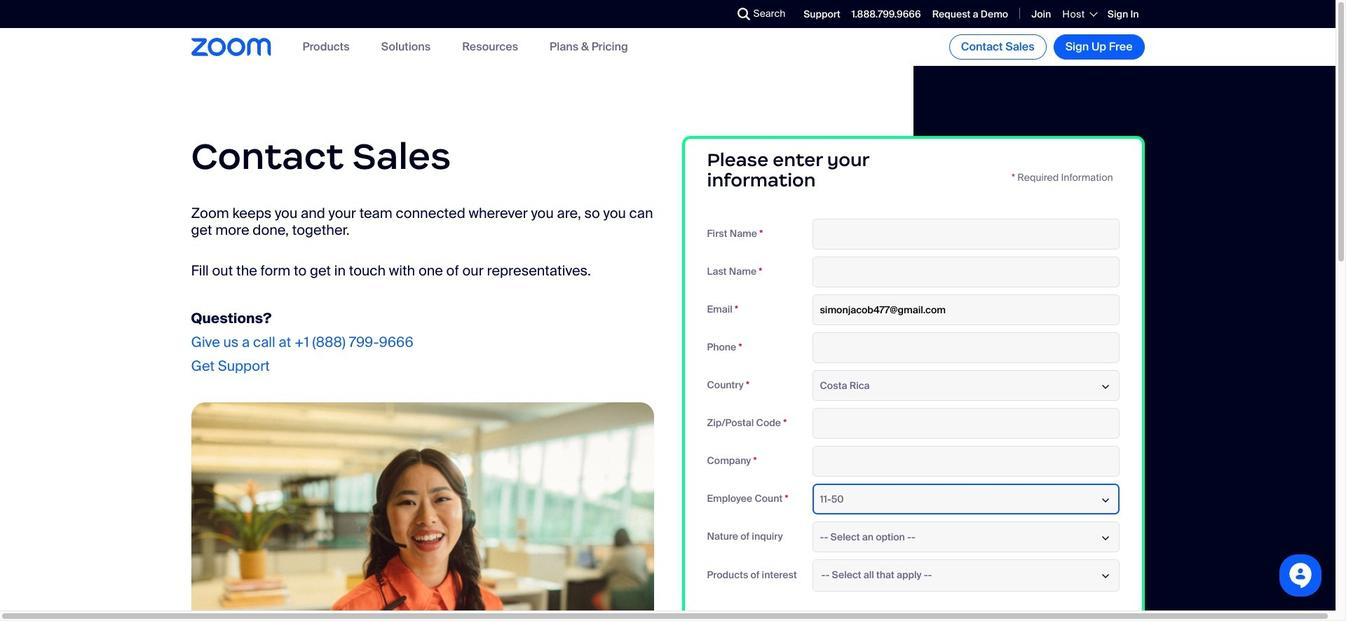 Task type: locate. For each thing, give the bounding box(es) containing it.
None text field
[[812, 256, 1120, 287], [812, 408, 1120, 439], [812, 256, 1120, 287], [812, 408, 1120, 439]]

search image
[[737, 8, 750, 20], [737, 8, 750, 20]]

None text field
[[812, 219, 1120, 249], [812, 332, 1120, 363], [812, 446, 1120, 477], [812, 219, 1120, 249], [812, 332, 1120, 363], [812, 446, 1120, 477]]

None search field
[[686, 3, 741, 25]]



Task type: describe. For each thing, give the bounding box(es) containing it.
customer support agent image
[[191, 402, 654, 621]]

email@yourcompany.com text field
[[812, 294, 1120, 325]]

zoom logo image
[[191, 38, 271, 56]]



Task type: vqa. For each thing, say whether or not it's contained in the screenshot.
text box
yes



